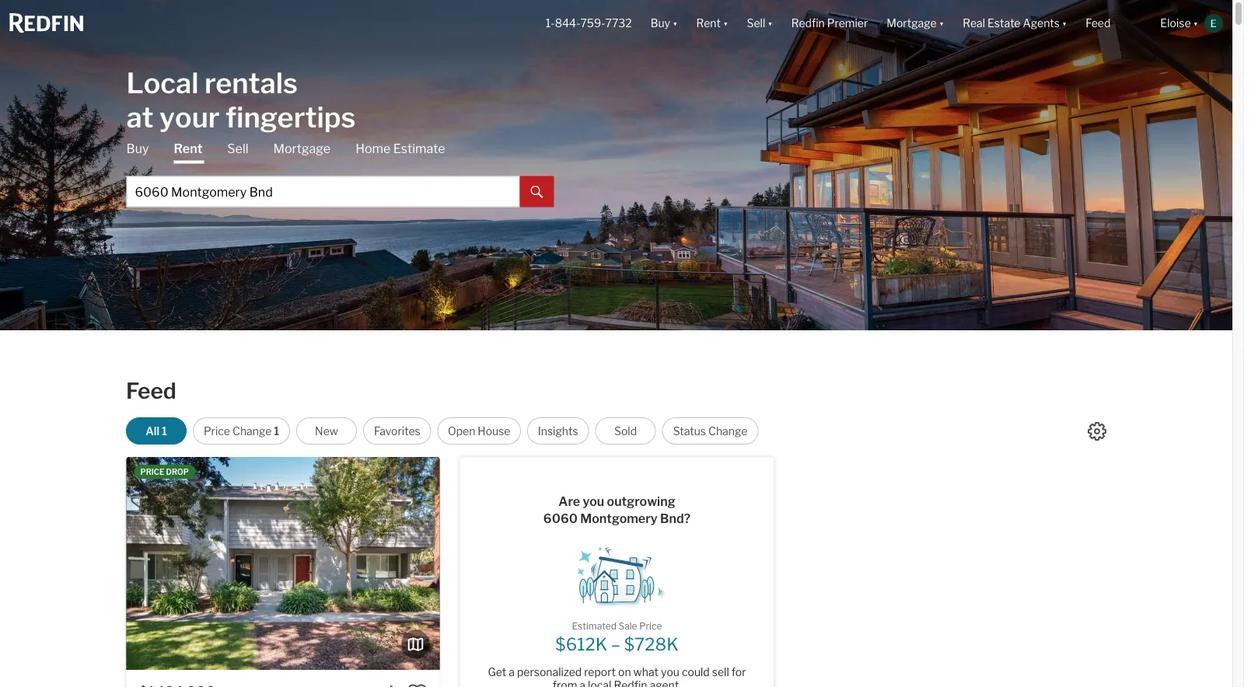 Task type: describe. For each thing, give the bounding box(es) containing it.
premier
[[827, 17, 868, 30]]

$728k
[[624, 634, 679, 655]]

Status Change radio
[[662, 418, 759, 445]]

buy link
[[126, 140, 149, 158]]

Price Change radio
[[193, 418, 290, 445]]

get
[[488, 666, 507, 679]]

mortgage ▾ button
[[887, 0, 944, 47]]

change for price
[[233, 425, 272, 438]]

tab list containing buy
[[126, 140, 554, 207]]

$612k
[[556, 634, 608, 655]]

rent for rent
[[174, 141, 202, 156]]

are you outgrowing 6060 montgomery bnd?
[[544, 494, 691, 526]]

mortgage link
[[273, 140, 331, 158]]

outgrowing
[[607, 494, 676, 509]]

your
[[160, 100, 220, 134]]

agents
[[1023, 17, 1060, 30]]

report
[[584, 666, 616, 679]]

Insights radio
[[527, 418, 589, 445]]

6060
[[544, 511, 578, 526]]

▾ for mortgage ▾
[[939, 17, 944, 30]]

at
[[126, 100, 154, 134]]

buy for buy
[[126, 141, 149, 156]]

sell
[[712, 666, 729, 679]]

price inside estimated sale price $612k – $728k
[[639, 621, 662, 632]]

New radio
[[296, 418, 357, 445]]

1 photo of 1015 roy ave, san jose, ca 95125 image from the left
[[126, 457, 440, 671]]

sell ▾ button
[[747, 0, 773, 47]]

sell ▾
[[747, 17, 773, 30]]

user photo image
[[1205, 14, 1224, 33]]

Sold radio
[[595, 418, 656, 445]]

▾ for buy ▾
[[673, 17, 678, 30]]

All radio
[[126, 418, 187, 445]]

–
[[611, 634, 621, 655]]

favorite button image
[[407, 683, 428, 688]]

mortgage for mortgage
[[273, 141, 331, 156]]

▾ for eloise ▾
[[1194, 17, 1199, 30]]

▾ for rent ▾
[[723, 17, 728, 30]]

agent.
[[650, 679, 681, 688]]

all
[[146, 425, 160, 438]]

feed button
[[1077, 0, 1151, 47]]

1-844-759-7732 link
[[546, 17, 632, 30]]

Favorites radio
[[363, 418, 431, 445]]

status
[[673, 425, 706, 438]]

local
[[126, 66, 199, 100]]

estimated sale price $612k – $728k
[[556, 621, 679, 655]]

redfin premier button
[[782, 0, 878, 47]]

eloise ▾
[[1161, 17, 1199, 30]]

1-
[[546, 17, 555, 30]]

fingertips
[[226, 100, 356, 134]]

personalized
[[517, 666, 582, 679]]

rentals
[[205, 66, 298, 100]]

rent link
[[174, 140, 202, 164]]

buy ▾
[[651, 17, 678, 30]]

you inside get a personalized report on what you could sell for from a local redfin agent.
[[661, 666, 680, 679]]

estimated
[[572, 621, 617, 632]]

home estimate link
[[356, 140, 445, 158]]

estimate
[[393, 141, 445, 156]]

rent ▾
[[697, 17, 728, 30]]

favorites
[[374, 425, 421, 438]]

buy ▾ button
[[641, 0, 687, 47]]

open
[[448, 425, 476, 438]]

sell for sell
[[227, 141, 249, 156]]

insights
[[538, 425, 578, 438]]

buy ▾ button
[[651, 0, 678, 47]]

new
[[315, 425, 338, 438]]

montgomery
[[580, 511, 658, 526]]

home estimate
[[356, 141, 445, 156]]

sell ▾ button
[[738, 0, 782, 47]]

rent ▾ button
[[687, 0, 738, 47]]

mortgage for mortgage ▾
[[887, 17, 937, 30]]



Task type: vqa. For each thing, say whether or not it's contained in the screenshot.
bottommost the First-
no



Task type: locate. For each thing, give the bounding box(es) containing it.
price inside option
[[204, 425, 230, 438]]

3 ▾ from the left
[[768, 17, 773, 30]]

price drop
[[140, 467, 189, 477]]

feed
[[1086, 17, 1111, 30], [126, 378, 176, 404]]

Open House radio
[[438, 418, 521, 445]]

buy right 7732
[[651, 17, 670, 30]]

redfin premier
[[792, 17, 868, 30]]

1 horizontal spatial change
[[709, 425, 748, 438]]

rent down your
[[174, 141, 202, 156]]

mortgage down fingertips
[[273, 141, 331, 156]]

redfin down on
[[614, 679, 648, 688]]

1 change from the left
[[233, 425, 272, 438]]

1 inside price change option
[[274, 425, 279, 438]]

redfin inside redfin premier button
[[792, 17, 825, 30]]

0 horizontal spatial a
[[509, 666, 515, 679]]

sell link
[[227, 140, 249, 158]]

mortgage ▾
[[887, 17, 944, 30]]

submit search image
[[531, 186, 543, 199]]

favorite button checkbox
[[407, 683, 428, 688]]

1 inside all option
[[162, 425, 167, 438]]

redfin left premier
[[792, 17, 825, 30]]

sell inside dropdown button
[[747, 17, 766, 30]]

tab list
[[126, 140, 554, 207]]

price
[[140, 467, 164, 477]]

7732
[[606, 17, 632, 30]]

1 vertical spatial mortgage
[[273, 141, 331, 156]]

2 photo of 1015 roy ave, san jose, ca 95125 image from the left
[[440, 457, 753, 671]]

0 horizontal spatial buy
[[126, 141, 149, 156]]

0 vertical spatial sell
[[747, 17, 766, 30]]

price change 1
[[204, 425, 279, 438]]

1
[[162, 425, 167, 438], [274, 425, 279, 438]]

change
[[233, 425, 272, 438], [709, 425, 748, 438]]

change inside radio
[[709, 425, 748, 438]]

eloise
[[1161, 17, 1191, 30]]

4 ▾ from the left
[[939, 17, 944, 30]]

for
[[732, 666, 746, 679]]

buy
[[651, 17, 670, 30], [126, 141, 149, 156]]

redfin
[[792, 17, 825, 30], [614, 679, 648, 688]]

change for status
[[709, 425, 748, 438]]

0 vertical spatial buy
[[651, 17, 670, 30]]

0 vertical spatial mortgage
[[887, 17, 937, 30]]

you
[[583, 494, 605, 509], [661, 666, 680, 679]]

sell
[[747, 17, 766, 30], [227, 141, 249, 156]]

rent
[[697, 17, 721, 30], [174, 141, 202, 156]]

1 horizontal spatial you
[[661, 666, 680, 679]]

buy inside dropdown button
[[651, 17, 670, 30]]

1 horizontal spatial mortgage
[[887, 17, 937, 30]]

▾ right rent ▾
[[768, 17, 773, 30]]

sell for sell ▾
[[747, 17, 766, 30]]

2 change from the left
[[709, 425, 748, 438]]

change left new
[[233, 425, 272, 438]]

rent ▾ button
[[697, 0, 728, 47]]

0 vertical spatial feed
[[1086, 17, 1111, 30]]

price
[[204, 425, 230, 438], [639, 621, 662, 632]]

▾ left rent ▾
[[673, 17, 678, 30]]

1 horizontal spatial redfin
[[792, 17, 825, 30]]

local
[[588, 679, 612, 688]]

▾ right agents
[[1062, 17, 1067, 30]]

house
[[478, 425, 511, 438]]

all 1
[[146, 425, 167, 438]]

0 horizontal spatial mortgage
[[273, 141, 331, 156]]

mortgage inside tab list
[[273, 141, 331, 156]]

1 vertical spatial feed
[[126, 378, 176, 404]]

you up agent.
[[661, 666, 680, 679]]

mortgage left real
[[887, 17, 937, 30]]

1 vertical spatial buy
[[126, 141, 149, 156]]

mortgage ▾ button
[[878, 0, 954, 47]]

a right the "get" at left
[[509, 666, 515, 679]]

0 horizontal spatial redfin
[[614, 679, 648, 688]]

you inside are you outgrowing 6060 montgomery bnd?
[[583, 494, 605, 509]]

rent right buy ▾
[[697, 17, 721, 30]]

feed up all
[[126, 378, 176, 404]]

feed inside button
[[1086, 17, 1111, 30]]

5 ▾ from the left
[[1062, 17, 1067, 30]]

feed right agents
[[1086, 17, 1111, 30]]

2 ▾ from the left
[[723, 17, 728, 30]]

status change
[[673, 425, 748, 438]]

rent inside tab list
[[174, 141, 202, 156]]

▾ left sell ▾
[[723, 17, 728, 30]]

1 horizontal spatial sell
[[747, 17, 766, 30]]

an image of a house image
[[567, 540, 667, 608]]

real estate agents ▾ button
[[954, 0, 1077, 47]]

what
[[634, 666, 659, 679]]

could
[[682, 666, 710, 679]]

estate
[[988, 17, 1021, 30]]

▾ left real
[[939, 17, 944, 30]]

on
[[618, 666, 631, 679]]

1 right all
[[162, 425, 167, 438]]

1 horizontal spatial a
[[580, 679, 586, 688]]

a left local in the bottom of the page
[[580, 679, 586, 688]]

rent for rent ▾
[[697, 17, 721, 30]]

0 horizontal spatial change
[[233, 425, 272, 438]]

1 left new
[[274, 425, 279, 438]]

1-844-759-7732
[[546, 17, 632, 30]]

1 vertical spatial rent
[[174, 141, 202, 156]]

sold
[[614, 425, 637, 438]]

real estate agents ▾
[[963, 17, 1067, 30]]

1 vertical spatial you
[[661, 666, 680, 679]]

you right the are
[[583, 494, 605, 509]]

1 horizontal spatial price
[[639, 621, 662, 632]]

option group containing all
[[126, 418, 759, 445]]

change right the status
[[709, 425, 748, 438]]

redfin inside get a personalized report on what you could sell for from a local redfin agent.
[[614, 679, 648, 688]]

mortgage inside dropdown button
[[887, 17, 937, 30]]

price up $728k
[[639, 621, 662, 632]]

City, Address, School, Building, ZIP search field
[[126, 176, 520, 207]]

844-
[[555, 17, 581, 30]]

0 vertical spatial you
[[583, 494, 605, 509]]

real
[[963, 17, 986, 30]]

are
[[559, 494, 580, 509]]

buy down the at
[[126, 141, 149, 156]]

open house
[[448, 425, 511, 438]]

sell right rent ▾
[[747, 17, 766, 30]]

0 vertical spatial price
[[204, 425, 230, 438]]

1 horizontal spatial buy
[[651, 17, 670, 30]]

price right all option
[[204, 425, 230, 438]]

1 vertical spatial price
[[639, 621, 662, 632]]

get a personalized report on what you could sell for from a local redfin agent.
[[488, 666, 746, 688]]

0 horizontal spatial rent
[[174, 141, 202, 156]]

mortgage
[[887, 17, 937, 30], [273, 141, 331, 156]]

option group
[[126, 418, 759, 445]]

0 vertical spatial redfin
[[792, 17, 825, 30]]

1 ▾ from the left
[[673, 17, 678, 30]]

photo of 1015 roy ave, san jose, ca 95125 image
[[126, 457, 440, 671], [440, 457, 753, 671]]

local rentals at your fingertips
[[126, 66, 356, 134]]

real estate agents ▾ link
[[963, 0, 1067, 47]]

rent inside dropdown button
[[697, 17, 721, 30]]

1 horizontal spatial feed
[[1086, 17, 1111, 30]]

from
[[553, 679, 577, 688]]

1 1 from the left
[[162, 425, 167, 438]]

0 horizontal spatial 1
[[162, 425, 167, 438]]

sell down local rentals at your fingertips
[[227, 141, 249, 156]]

759-
[[581, 17, 606, 30]]

0 horizontal spatial you
[[583, 494, 605, 509]]

1 vertical spatial sell
[[227, 141, 249, 156]]

change inside option
[[233, 425, 272, 438]]

1 horizontal spatial rent
[[697, 17, 721, 30]]

drop
[[166, 467, 189, 477]]

buy for buy ▾
[[651, 17, 670, 30]]

sell inside tab list
[[227, 141, 249, 156]]

0 vertical spatial rent
[[697, 17, 721, 30]]

▾ left user photo
[[1194, 17, 1199, 30]]

6 ▾ from the left
[[1194, 17, 1199, 30]]

1 horizontal spatial 1
[[274, 425, 279, 438]]

bnd?
[[660, 511, 691, 526]]

home
[[356, 141, 391, 156]]

a
[[509, 666, 515, 679], [580, 679, 586, 688]]

0 horizontal spatial price
[[204, 425, 230, 438]]

1 vertical spatial redfin
[[614, 679, 648, 688]]

0 horizontal spatial feed
[[126, 378, 176, 404]]

▾ for sell ▾
[[768, 17, 773, 30]]

2 1 from the left
[[274, 425, 279, 438]]

0 horizontal spatial sell
[[227, 141, 249, 156]]

▾
[[673, 17, 678, 30], [723, 17, 728, 30], [768, 17, 773, 30], [939, 17, 944, 30], [1062, 17, 1067, 30], [1194, 17, 1199, 30]]

sale
[[619, 621, 637, 632]]



